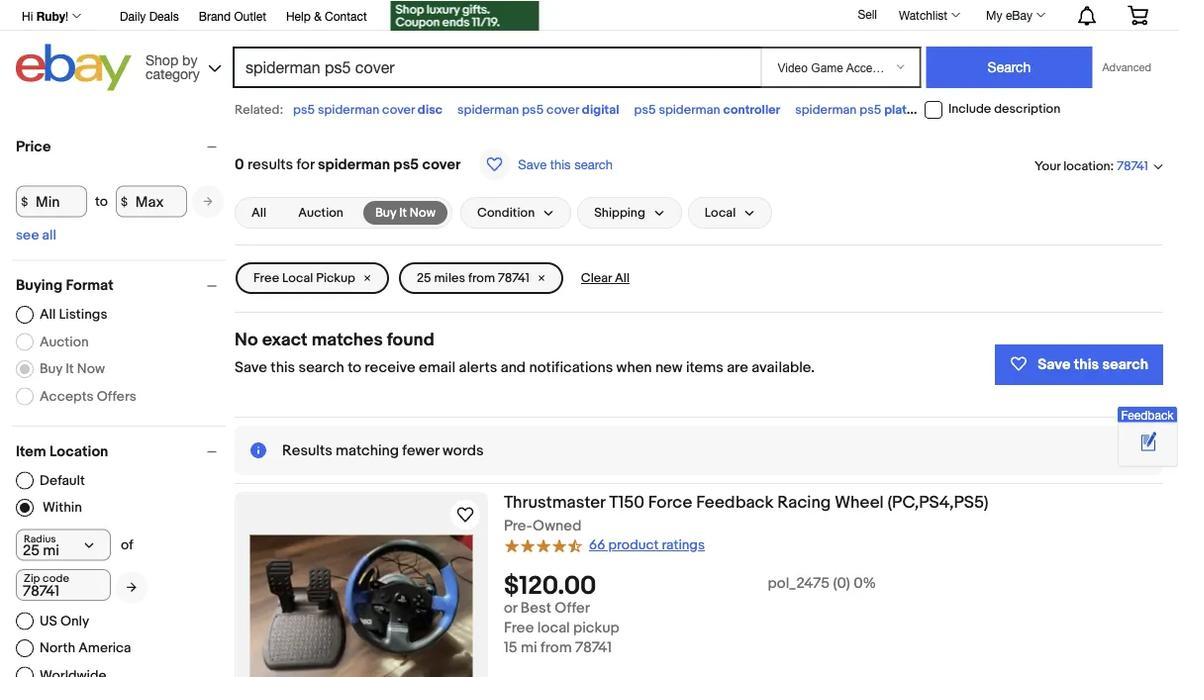 Task type: locate. For each thing, give the bounding box(es) containing it.
ps5 down search for anything text box
[[522, 102, 544, 117]]

78741 right miles
[[498, 271, 530, 286]]

1 horizontal spatial now
[[410, 205, 436, 220]]

0 horizontal spatial from
[[468, 271, 495, 286]]

watchlist link
[[888, 3, 969, 27]]

buy up accepts
[[40, 361, 62, 377]]

0 horizontal spatial save
[[235, 359, 267, 377]]

1 horizontal spatial it
[[399, 205, 407, 220]]

buy inside "text field"
[[375, 205, 396, 220]]

1 horizontal spatial from
[[541, 639, 572, 657]]

daily deals link
[[120, 6, 179, 28]]

cover for ps5
[[547, 102, 579, 117]]

1 vertical spatial it
[[66, 361, 74, 377]]

None submit
[[926, 47, 1093, 88]]

0 vertical spatial from
[[468, 271, 495, 286]]

local right shipping dropdown button
[[705, 205, 736, 221]]

accepts
[[40, 388, 94, 405]]

words
[[443, 442, 484, 459]]

1 horizontal spatial save this search
[[1038, 356, 1149, 374]]

to down matches
[[348, 359, 361, 377]]

$120.00 main content
[[235, 128, 1163, 677]]

2 horizontal spatial cover
[[547, 102, 579, 117]]

$ for 'minimum value in $' text box
[[21, 194, 28, 209]]

racing
[[777, 492, 831, 513]]

2 $ from the left
[[121, 194, 128, 209]]

ps5 left the plates
[[860, 102, 882, 117]]

ruby
[[36, 9, 65, 23]]

2 horizontal spatial search
[[1103, 356, 1149, 374]]

2 horizontal spatial all
[[615, 271, 630, 286]]

shop
[[146, 51, 178, 68]]

matches
[[312, 329, 383, 351]]

0 horizontal spatial all
[[40, 306, 56, 323]]

78741 down pickup
[[575, 639, 612, 657]]

25
[[417, 271, 431, 286]]

1 horizontal spatial 78741
[[575, 639, 612, 657]]

it up accepts
[[66, 361, 74, 377]]

cover
[[382, 102, 415, 117], [547, 102, 579, 117], [422, 155, 461, 173]]

1 horizontal spatial local
[[705, 205, 736, 221]]

spiderman up 0 results for spiderman ps5 cover
[[318, 102, 379, 117]]

search for save this search button to the left
[[574, 156, 613, 172]]

Search for anything text field
[[236, 49, 757, 86]]

1 $ from the left
[[21, 194, 28, 209]]

0 vertical spatial save this search button
[[473, 148, 619, 181]]

1 horizontal spatial cover
[[422, 155, 461, 173]]

found
[[387, 329, 434, 351]]

1 vertical spatial 78741
[[498, 271, 530, 286]]

all inside clear all link
[[615, 271, 630, 286]]

1 horizontal spatial feedback
[[1121, 408, 1174, 422]]

spiderman right the plates
[[935, 102, 997, 117]]

help & contact link
[[286, 6, 367, 28]]

us only link
[[16, 612, 89, 630]]

0 horizontal spatial 78741
[[498, 271, 530, 286]]

all right clear
[[615, 271, 630, 286]]

0 vertical spatial all
[[251, 205, 267, 221]]

to right 'minimum value in $' text box
[[95, 193, 108, 210]]

78741 inside your location : 78741
[[1117, 159, 1149, 174]]

location
[[1064, 158, 1111, 174]]

0 horizontal spatial local
[[282, 271, 313, 286]]

thrustmaster t150 force feedback racing wheel (pc,ps4,ps5) link
[[504, 492, 1163, 517]]

1 vertical spatial buy
[[40, 361, 62, 377]]

shipping button
[[577, 197, 682, 229]]

ps5 up buy it now link on the left top
[[393, 155, 419, 173]]

0 vertical spatial buy
[[375, 205, 396, 220]]

spiderman right for
[[318, 155, 390, 173]]

search
[[574, 156, 613, 172], [1103, 356, 1149, 374], [299, 359, 344, 377]]

2 vertical spatial all
[[40, 306, 56, 323]]

within
[[43, 500, 82, 516]]

buying format button
[[16, 277, 226, 295]]

or
[[504, 600, 517, 618]]

0 vertical spatial free
[[253, 271, 279, 286]]

spiderman left controller
[[659, 102, 720, 117]]

by
[[182, 51, 197, 68]]

include description
[[949, 102, 1061, 117]]

auction
[[298, 205, 344, 221], [40, 333, 89, 350]]

1 horizontal spatial $
[[121, 194, 128, 209]]

$ up see
[[21, 194, 28, 209]]

clear
[[581, 271, 612, 286]]

items
[[686, 359, 724, 377]]

ps5
[[293, 102, 315, 117], [522, 102, 544, 117], [634, 102, 656, 117], [860, 102, 882, 117], [1000, 102, 1022, 117], [393, 155, 419, 173]]

see
[[16, 227, 39, 244]]

shop by category
[[146, 51, 200, 82]]

auction down for
[[298, 205, 344, 221]]

it down 0 results for spiderman ps5 cover
[[399, 205, 407, 220]]

1 horizontal spatial buy
[[375, 205, 396, 220]]

accepts offers
[[40, 388, 136, 405]]

fewer
[[402, 442, 439, 459]]

your shopping cart image
[[1127, 5, 1150, 25]]

free up 15
[[504, 620, 534, 637]]

0 vertical spatial now
[[410, 205, 436, 220]]

2 horizontal spatial this
[[1074, 356, 1099, 374]]

when
[[616, 359, 652, 377]]

spiderman down search for anything text box
[[457, 102, 519, 117]]

apply within filter image
[[127, 581, 137, 594]]

1 horizontal spatial free
[[504, 620, 534, 637]]

cover left disc
[[382, 102, 415, 117]]

0 horizontal spatial free
[[253, 271, 279, 286]]

2 horizontal spatial 78741
[[1117, 159, 1149, 174]]

buy
[[375, 205, 396, 220], [40, 361, 62, 377]]

1 vertical spatial all
[[615, 271, 630, 286]]

0 horizontal spatial feedback
[[696, 492, 774, 513]]

buy it now up 25
[[375, 205, 436, 220]]

ps5 spiderman cover disc
[[293, 102, 443, 117]]

78741 right : at top right
[[1117, 159, 1149, 174]]

condition button
[[460, 197, 572, 229]]

1 vertical spatial buy it now
[[40, 361, 105, 377]]

2 vertical spatial 78741
[[575, 639, 612, 657]]

1 vertical spatial feedback
[[696, 492, 774, 513]]

my
[[986, 8, 1003, 22]]

deals
[[149, 9, 179, 23]]

local inside 'link'
[[282, 271, 313, 286]]

notifications
[[529, 359, 613, 377]]

Buy It Now selected text field
[[375, 204, 436, 222]]

78741 for your location : 78741
[[1117, 159, 1149, 174]]

local inside dropdown button
[[705, 205, 736, 221]]

None text field
[[16, 569, 111, 601]]

1 horizontal spatial to
[[348, 359, 361, 377]]

north america link
[[16, 640, 131, 657]]

$
[[21, 194, 28, 209], [121, 194, 128, 209]]

1 horizontal spatial auction
[[298, 205, 344, 221]]

buy it now inside buy it now link
[[375, 205, 436, 220]]

Maximum Value in $ text field
[[116, 186, 187, 217]]

my ebay link
[[975, 3, 1055, 27]]

all for all listings
[[40, 306, 56, 323]]

cover down disc
[[422, 155, 461, 173]]

shop by category banner
[[11, 0, 1163, 96]]

new
[[655, 359, 683, 377]]

$ for 'maximum value in $' text field
[[121, 194, 128, 209]]

auction down all listings link
[[40, 333, 89, 350]]

condition
[[477, 205, 535, 221]]

spiderman ps5 plates
[[795, 102, 921, 117]]

local
[[705, 205, 736, 221], [282, 271, 313, 286]]

0 vertical spatial 78741
[[1117, 159, 1149, 174]]

0 vertical spatial save this search
[[518, 156, 613, 172]]

all inside all link
[[251, 205, 267, 221]]

free local pickup link
[[236, 262, 389, 294]]

spiderman ps5
[[935, 102, 1025, 117]]

no
[[235, 329, 258, 351]]

1 horizontal spatial save
[[518, 156, 547, 172]]

0 vertical spatial local
[[705, 205, 736, 221]]

(pc,ps4,ps5)
[[888, 492, 989, 513]]

1 horizontal spatial search
[[574, 156, 613, 172]]

disc
[[418, 102, 443, 117]]

all down "buying" at top
[[40, 306, 56, 323]]

item location button
[[16, 443, 226, 460]]

advanced
[[1103, 61, 1152, 74]]

0 horizontal spatial cover
[[382, 102, 415, 117]]

all inside all listings link
[[40, 306, 56, 323]]

miles
[[434, 271, 465, 286]]

spiderman
[[318, 102, 379, 117], [457, 102, 519, 117], [659, 102, 720, 117], [795, 102, 857, 117], [935, 102, 997, 117], [318, 155, 390, 173]]

now up 25
[[410, 205, 436, 220]]

0 horizontal spatial to
[[95, 193, 108, 210]]

local left pickup
[[282, 271, 313, 286]]

0 horizontal spatial auction
[[40, 333, 89, 350]]

ebay
[[1006, 8, 1033, 22]]

1 vertical spatial from
[[541, 639, 572, 657]]

product
[[608, 537, 659, 554]]

1 vertical spatial save this search button
[[995, 345, 1163, 385]]

this for rightmost save this search button
[[1074, 356, 1099, 374]]

clear all link
[[573, 262, 638, 294]]

0 horizontal spatial $
[[21, 194, 28, 209]]

watch thrustmaster t150 force feedback racing wheel (pc,ps4,ps5) image
[[453, 503, 477, 527]]

cover inside $120.00 main content
[[422, 155, 461, 173]]

buy it now up accepts
[[40, 361, 105, 377]]

25 miles from 78741
[[417, 271, 530, 286]]

1 vertical spatial local
[[282, 271, 313, 286]]

help
[[286, 9, 311, 23]]

auction inside $120.00 main content
[[298, 205, 344, 221]]

1 horizontal spatial this
[[550, 156, 571, 172]]

0 horizontal spatial search
[[299, 359, 344, 377]]

$ down price dropdown button
[[121, 194, 128, 209]]

free up "exact"
[[253, 271, 279, 286]]

1 horizontal spatial buy it now
[[375, 205, 436, 220]]

1 vertical spatial free
[[504, 620, 534, 637]]

feedback inside thrustmaster t150 force feedback racing wheel (pc,ps4,ps5) pre-owned
[[696, 492, 774, 513]]

account navigation
[[11, 0, 1163, 33]]

!
[[65, 9, 68, 23]]

this for save this search button to the left
[[550, 156, 571, 172]]

0 horizontal spatial this
[[271, 359, 295, 377]]

66 product ratings link
[[504, 536, 705, 554]]

all listings link
[[16, 306, 107, 324]]

local button
[[688, 197, 773, 229]]

pre-
[[504, 517, 533, 535]]

advanced link
[[1093, 48, 1161, 87]]

0 horizontal spatial now
[[77, 361, 105, 377]]

0 vertical spatial it
[[399, 205, 407, 220]]

watchlist
[[899, 8, 948, 22]]

0 horizontal spatial save this search button
[[473, 148, 619, 181]]

0
[[235, 155, 244, 173]]

0 vertical spatial buy it now
[[375, 205, 436, 220]]

pickup
[[573, 620, 620, 637]]

$120.00
[[504, 572, 597, 602]]

all
[[251, 205, 267, 221], [615, 271, 630, 286], [40, 306, 56, 323]]

receive
[[365, 359, 416, 377]]

default link
[[16, 472, 85, 490]]

0 horizontal spatial buy
[[40, 361, 62, 377]]

results matching fewer words
[[282, 442, 484, 459]]

from down the local
[[541, 639, 572, 657]]

buy down 0 results for spiderman ps5 cover
[[375, 205, 396, 220]]

now up accepts offers
[[77, 361, 105, 377]]

offers
[[97, 388, 136, 405]]

from right miles
[[468, 271, 495, 286]]

1 horizontal spatial all
[[251, 205, 267, 221]]

none submit inside shop by category banner
[[926, 47, 1093, 88]]

all for all
[[251, 205, 267, 221]]

cover left "digital"
[[547, 102, 579, 117]]

all down results
[[251, 205, 267, 221]]

us
[[40, 613, 57, 629]]

0 vertical spatial auction
[[298, 205, 344, 221]]

see all button
[[16, 227, 56, 244]]

1 vertical spatial to
[[348, 359, 361, 377]]

feedback
[[1121, 408, 1174, 422], [696, 492, 774, 513]]

t150
[[609, 492, 645, 513]]



Task type: vqa. For each thing, say whether or not it's contained in the screenshot.
UNITED
no



Task type: describe. For each thing, give the bounding box(es) containing it.
sell
[[858, 7, 877, 21]]

location
[[49, 443, 108, 460]]

only
[[60, 613, 89, 629]]

1 horizontal spatial save this search button
[[995, 345, 1163, 385]]

it inside buy it now selected "text field"
[[399, 205, 407, 220]]

ps5 right "digital"
[[634, 102, 656, 117]]

format
[[66, 277, 114, 295]]

results
[[282, 442, 332, 459]]

your location : 78741
[[1035, 158, 1149, 174]]

local
[[537, 620, 570, 637]]

spiderman ps5 cover digital
[[457, 102, 619, 117]]

north america
[[40, 640, 131, 657]]

buy it now link
[[363, 201, 447, 225]]

digital
[[582, 102, 619, 117]]

2 horizontal spatial save
[[1038, 356, 1071, 374]]

now inside "text field"
[[410, 205, 436, 220]]

ratings
[[662, 537, 705, 554]]

best
[[521, 600, 551, 618]]

email
[[419, 359, 456, 377]]

Minimum Value in $ text field
[[16, 186, 87, 217]]

thrustmaster t150 force feedback racing wheel (pc,ps4,ps5) image
[[250, 535, 473, 677]]

0 horizontal spatial buy it now
[[40, 361, 105, 377]]

cover for spiderman
[[382, 102, 415, 117]]

results
[[247, 155, 293, 173]]

1 vertical spatial auction
[[40, 333, 89, 350]]

shop by category button
[[137, 44, 226, 87]]

0 horizontal spatial it
[[66, 361, 74, 377]]

spiderman inside $120.00 main content
[[318, 155, 390, 173]]

item location
[[16, 443, 108, 460]]

matching
[[336, 442, 399, 459]]

78741 for 25 miles from 78741
[[498, 271, 530, 286]]

to inside no exact matches found save this search to receive email alerts and notifications when new items are available.
[[348, 359, 361, 377]]

hi
[[22, 9, 33, 23]]

0 vertical spatial to
[[95, 193, 108, 210]]

price button
[[16, 138, 226, 155]]

outlet
[[234, 9, 266, 23]]

get the coupon image
[[391, 1, 539, 31]]

controller
[[723, 102, 780, 117]]

brand
[[199, 9, 231, 23]]

include
[[949, 102, 991, 117]]

hi ruby !
[[22, 9, 68, 23]]

sell link
[[849, 7, 886, 21]]

your
[[1035, 158, 1061, 174]]

my ebay
[[986, 8, 1033, 22]]

search inside no exact matches found save this search to receive email alerts and notifications when new items are available.
[[299, 359, 344, 377]]

exact
[[262, 329, 308, 351]]

default
[[40, 472, 85, 489]]

listings
[[59, 306, 107, 323]]

search for rightmost save this search button
[[1103, 356, 1149, 374]]

thrustmaster t150 force feedback racing wheel (pc,ps4,ps5) heading
[[504, 492, 989, 513]]

offer
[[555, 600, 590, 618]]

ps5 inside $120.00 main content
[[393, 155, 419, 173]]

price
[[16, 138, 51, 155]]

(0)
[[833, 575, 850, 593]]

66
[[589, 537, 605, 554]]

free inside free local pickup 'link'
[[253, 271, 279, 286]]

brand outlet
[[199, 9, 266, 23]]

description
[[994, 102, 1061, 117]]

1 vertical spatial save this search
[[1038, 356, 1149, 374]]

pickup
[[316, 271, 355, 286]]

:
[[1111, 158, 1114, 174]]

save inside no exact matches found save this search to receive email alerts and notifications when new items are available.
[[235, 359, 267, 377]]

all link
[[240, 201, 278, 225]]

15
[[504, 639, 517, 657]]

clear all
[[581, 271, 630, 286]]

0 results for spiderman ps5 cover
[[235, 155, 461, 173]]

spiderman right controller
[[795, 102, 857, 117]]

available.
[[752, 359, 815, 377]]

thrustmaster
[[504, 492, 605, 513]]

0 vertical spatial feedback
[[1121, 408, 1174, 422]]

owned
[[533, 517, 582, 535]]

0 horizontal spatial save this search
[[518, 156, 613, 172]]

us only
[[40, 613, 89, 629]]

america
[[79, 640, 131, 657]]

all listings
[[40, 306, 107, 323]]

free local pickup
[[253, 271, 355, 286]]

from inside 25 miles from 78741 link
[[468, 271, 495, 286]]

of
[[121, 537, 133, 553]]

plates
[[884, 102, 921, 117]]

from inside pol_2475 (0) 0% or best offer free local pickup 15 mi from 78741
[[541, 639, 572, 657]]

78741 inside pol_2475 (0) 0% or best offer free local pickup 15 mi from 78741
[[575, 639, 612, 657]]

for
[[297, 155, 314, 173]]

see all
[[16, 227, 56, 244]]

shipping
[[594, 205, 645, 221]]

&
[[314, 9, 322, 23]]

auction link
[[286, 201, 355, 225]]

free inside pol_2475 (0) 0% or best offer free local pickup 15 mi from 78741
[[504, 620, 534, 637]]

brand outlet link
[[199, 6, 266, 28]]

contact
[[325, 9, 367, 23]]

all
[[42, 227, 56, 244]]

ps5 right include
[[1000, 102, 1022, 117]]

no exact matches found save this search to receive email alerts and notifications when new items are available.
[[235, 329, 815, 377]]

north
[[40, 640, 75, 657]]

ps5 right related:
[[293, 102, 315, 117]]

daily deals
[[120, 9, 179, 23]]

alerts
[[459, 359, 497, 377]]

results matching fewer words region
[[235, 426, 1163, 475]]

this inside no exact matches found save this search to receive email alerts and notifications when new items are available.
[[271, 359, 295, 377]]

pol_2475 (0) 0% or best offer free local pickup 15 mi from 78741
[[504, 575, 876, 657]]

1 vertical spatial now
[[77, 361, 105, 377]]



